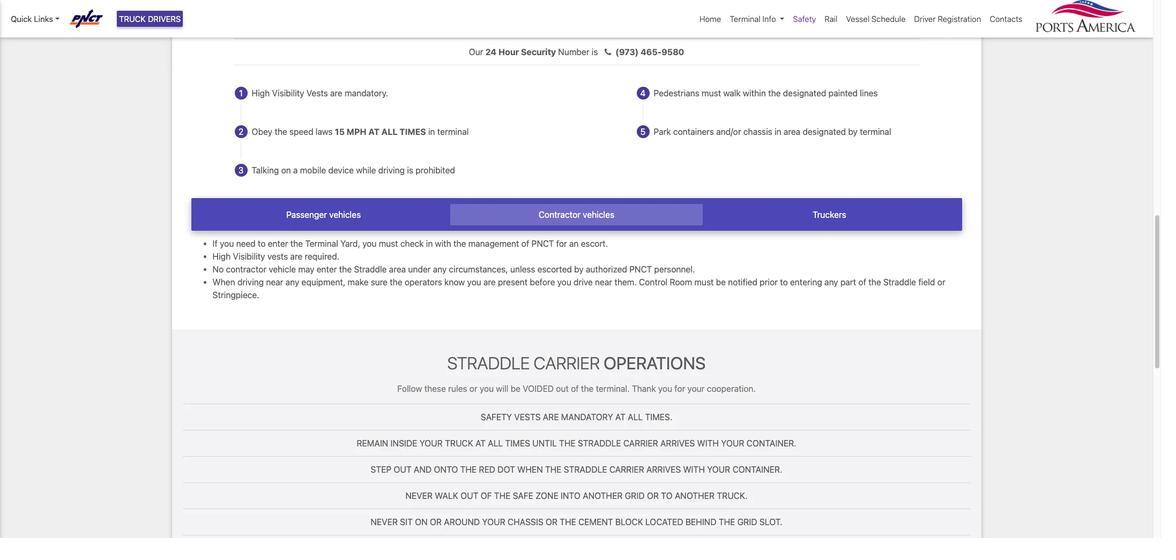 Task type: describe. For each thing, give the bounding box(es) containing it.
obey
[[252, 127, 272, 137]]

1 terminal from the left
[[437, 127, 469, 137]]

chassis
[[743, 127, 772, 137]]

check
[[400, 239, 424, 249]]

1 vertical spatial out
[[461, 491, 478, 501]]

on
[[281, 166, 291, 175]]

safety vests are mandatory at all times.
[[481, 413, 672, 422]]

under
[[408, 265, 431, 275]]

within
[[743, 88, 766, 98]]

cement
[[578, 518, 613, 527]]

straddle carrier operations
[[447, 353, 706, 374]]

talking on a mobile device while driving is prohibited
[[252, 166, 455, 175]]

speed
[[289, 127, 313, 137]]

carrier for until
[[623, 439, 658, 449]]

out
[[556, 384, 569, 394]]

the right behind in the bottom of the page
[[719, 518, 735, 527]]

1 horizontal spatial to
[[780, 278, 788, 288]]

1
[[239, 88, 243, 98]]

obey the speed laws 15 mph at all times in terminal
[[252, 127, 469, 137]]

the down into
[[560, 518, 576, 527]]

1 horizontal spatial times
[[505, 439, 530, 449]]

control
[[639, 278, 668, 288]]

mobile
[[300, 166, 326, 175]]

painted
[[829, 88, 858, 98]]

by inside if you need to enter the terminal yard, you must check in with the management of pnct for an escort. high visibility vests are required. no contractor vehicle may enter the straddle area under any circumstances, unless escorted by authorized pnct personnel. when driving near any equipment, make sure the operators know you are present before you drive near them. control room must be notified prior to entering any part of the straddle field or stringpiece.
[[574, 265, 584, 275]]

authorized
[[586, 265, 627, 275]]

prior
[[760, 278, 778, 288]]

terminal info
[[730, 14, 776, 24]]

the right within
[[768, 88, 781, 98]]

1 vertical spatial pnct
[[629, 265, 652, 275]]

(973)
[[616, 47, 639, 57]]

safety link
[[789, 9, 820, 29]]

management
[[468, 239, 519, 249]]

1 horizontal spatial high
[[252, 88, 270, 98]]

never walk out of the safe zone into another grid or to another truck.
[[406, 491, 748, 501]]

info
[[763, 14, 776, 24]]

room
[[670, 278, 692, 288]]

1 horizontal spatial straddle
[[447, 353, 530, 374]]

2 horizontal spatial any
[[825, 278, 838, 288]]

0 horizontal spatial are
[[290, 252, 302, 262]]

follow these rules or you will be voided out of the terminal. thank you for your cooperation.
[[397, 384, 756, 394]]

you down circumstances,
[[467, 278, 481, 288]]

zone
[[536, 491, 558, 501]]

area inside if you need to enter the terminal yard, you must check in with the management of pnct for an escort. high visibility vests are required. no contractor vehicle may enter the straddle area under any circumstances, unless escorted by authorized pnct personnel. when driving near any equipment, make sure the operators know you are present before you drive near them. control room must be notified prior to entering any part of the straddle field or stringpiece.
[[389, 265, 406, 275]]

park
[[654, 127, 671, 137]]

entering
[[790, 278, 822, 288]]

0 vertical spatial visibility
[[272, 88, 304, 98]]

dot
[[498, 465, 515, 475]]

0 horizontal spatial or
[[430, 518, 442, 527]]

the right "obey" at the left top of page
[[275, 127, 287, 137]]

may
[[298, 265, 314, 275]]

number
[[558, 47, 589, 57]]

0 vertical spatial at
[[369, 127, 379, 137]]

0 vertical spatial times
[[400, 127, 426, 137]]

step
[[371, 465, 391, 475]]

0 vertical spatial straddle
[[354, 265, 387, 275]]

1 vertical spatial or
[[469, 384, 477, 394]]

home
[[700, 14, 721, 24]]

circumstances,
[[449, 265, 508, 275]]

0 vertical spatial are
[[330, 88, 342, 98]]

vests
[[514, 413, 541, 422]]

vests
[[307, 88, 328, 98]]

0 vertical spatial grid
[[625, 491, 645, 501]]

at for remain inside your truck at all times until the straddle carrier arrives with your container.
[[476, 439, 486, 449]]

the right out
[[581, 384, 594, 394]]

driver registration link
[[910, 9, 986, 29]]

behind
[[686, 518, 717, 527]]

truck drivers
[[119, 14, 181, 24]]

these
[[424, 384, 446, 394]]

0 vertical spatial of
[[521, 239, 529, 249]]

container. for step out and onto the red dot when the straddle carrier arrives with your container.
[[733, 465, 782, 475]]

drivers
[[148, 14, 181, 24]]

mph
[[347, 127, 366, 137]]

mandatory
[[561, 413, 613, 422]]

device
[[328, 166, 354, 175]]

in right chassis at the top right of page
[[775, 127, 781, 137]]

required.
[[305, 252, 339, 262]]

walk
[[723, 88, 741, 98]]

equipment,
[[302, 278, 345, 288]]

1 vertical spatial is
[[407, 166, 413, 175]]

0 horizontal spatial pnct
[[532, 239, 554, 249]]

until
[[532, 439, 557, 449]]

vessel schedule
[[846, 14, 906, 24]]

onto
[[434, 465, 458, 475]]

operators
[[405, 278, 442, 288]]

0 vertical spatial terminal
[[730, 14, 761, 24]]

0 vertical spatial designated
[[783, 88, 826, 98]]

high visibility vests are mandatory.
[[252, 88, 388, 98]]

links
[[34, 14, 53, 24]]

2 vertical spatial must
[[694, 278, 714, 288]]

and/or
[[716, 127, 741, 137]]

vehicles for contractor vehicles
[[583, 210, 614, 220]]

arrives for step out and onto the red dot when the straddle carrier arrives with your container.
[[646, 465, 681, 475]]

never for never walk out of the safe zone into another grid or to another truck.
[[406, 491, 433, 501]]

be inside if you need to enter the terminal yard, you must check in with the management of pnct for an escort. high visibility vests are required. no contractor vehicle may enter the straddle area under any circumstances, unless escorted by authorized pnct personnel. when driving near any equipment, make sure the operators know you are present before you drive near them. control room must be notified prior to entering any part of the straddle field or stringpiece.
[[716, 278, 726, 288]]

0 vertical spatial must
[[702, 88, 721, 98]]

truck drivers link
[[117, 11, 183, 27]]

escorted
[[537, 265, 572, 275]]

no
[[213, 265, 224, 275]]

registration
[[938, 14, 981, 24]]

driver registration
[[914, 14, 981, 24]]

1 horizontal spatial driving
[[378, 166, 405, 175]]

step out and onto the red dot when the straddle carrier arrives with your container.
[[371, 465, 782, 475]]

chassis
[[508, 518, 543, 527]]

stringpiece.
[[213, 291, 259, 300]]

our 24 hour security number is
[[469, 47, 600, 57]]

quick links
[[11, 14, 53, 24]]

1 horizontal spatial enter
[[317, 265, 337, 275]]

15
[[335, 127, 345, 137]]

container. for remain inside your truck at all times until the straddle carrier arrives with your container.
[[747, 439, 796, 449]]

are
[[543, 413, 559, 422]]

arrives for remain inside your truck at all times until the straddle carrier arrives with your container.
[[660, 439, 695, 449]]

voided
[[523, 384, 554, 394]]

with
[[435, 239, 451, 249]]

present
[[498, 278, 528, 288]]

0 vertical spatial by
[[848, 127, 858, 137]]

our
[[469, 47, 483, 57]]

contractor vehicles
[[539, 210, 614, 220]]

at for safety vests are mandatory at all times.
[[615, 413, 626, 422]]

2 another from the left
[[675, 491, 715, 501]]

contractor
[[539, 210, 581, 220]]

vehicles for passenger vehicles
[[329, 210, 361, 220]]

in up prohibited
[[428, 127, 435, 137]]

2 vertical spatial are
[[484, 278, 496, 288]]

the right when
[[545, 465, 562, 475]]

0 horizontal spatial any
[[286, 278, 299, 288]]

the up may
[[290, 239, 303, 249]]

contractor vehicles link
[[450, 204, 703, 226]]

escort.
[[581, 239, 608, 249]]

0 vertical spatial to
[[258, 239, 266, 249]]

1 near from the left
[[266, 278, 283, 288]]

driver
[[914, 14, 936, 24]]

pedestrians
[[654, 88, 699, 98]]

truck
[[119, 14, 146, 24]]

safe
[[513, 491, 533, 501]]

with for step out and onto the red dot when the straddle carrier arrives with your container.
[[683, 465, 705, 475]]

prohibited
[[416, 166, 455, 175]]

with for remain inside your truck at all times until the straddle carrier arrives with your container.
[[697, 439, 719, 449]]

1 horizontal spatial for
[[675, 384, 685, 394]]

0 vertical spatial all
[[382, 127, 398, 137]]

vessel schedule link
[[842, 9, 910, 29]]

lines
[[860, 88, 878, 98]]



Task type: locate. For each thing, give the bounding box(es) containing it.
the left red
[[460, 465, 477, 475]]

rules
[[448, 384, 467, 394]]

1 horizontal spatial out
[[461, 491, 478, 501]]

1 horizontal spatial terminal
[[730, 14, 761, 24]]

out left and
[[394, 465, 412, 475]]

to right prior
[[780, 278, 788, 288]]

0 vertical spatial enter
[[268, 239, 288, 249]]

0 horizontal spatial vehicles
[[329, 210, 361, 220]]

any left part
[[825, 278, 838, 288]]

or
[[647, 491, 659, 501], [430, 518, 442, 527], [546, 518, 558, 527]]

must left walk at the top of the page
[[702, 88, 721, 98]]

times left until
[[505, 439, 530, 449]]

times up prohibited
[[400, 127, 426, 137]]

you left will
[[480, 384, 494, 394]]

at down terminal.
[[615, 413, 626, 422]]

1 horizontal spatial another
[[675, 491, 715, 501]]

1 vertical spatial by
[[574, 265, 584, 275]]

1 vertical spatial for
[[675, 384, 685, 394]]

0 vertical spatial area
[[784, 127, 800, 137]]

at right truck
[[476, 439, 486, 449]]

0 horizontal spatial area
[[389, 265, 406, 275]]

terminal down the lines
[[860, 127, 891, 137]]

2 terminal from the left
[[860, 127, 891, 137]]

terminal left info
[[730, 14, 761, 24]]

grid up block
[[625, 491, 645, 501]]

1 vertical spatial times
[[505, 439, 530, 449]]

enter up the equipment, at left
[[317, 265, 337, 275]]

you
[[220, 239, 234, 249], [362, 239, 377, 249], [467, 278, 481, 288], [557, 278, 571, 288], [480, 384, 494, 394], [658, 384, 672, 394]]

are
[[330, 88, 342, 98], [290, 252, 302, 262], [484, 278, 496, 288]]

0 horizontal spatial out
[[394, 465, 412, 475]]

grid left slot.
[[737, 518, 757, 527]]

at right mph
[[369, 127, 379, 137]]

any down vehicle
[[286, 278, 299, 288]]

never for never sit on or around your chassis or the cement block located behind the grid slot.
[[371, 518, 398, 527]]

all for safety vests are mandatory at all times.
[[628, 413, 643, 422]]

never
[[406, 491, 433, 501], [371, 518, 398, 527]]

be left the notified
[[716, 278, 726, 288]]

straddle down mandatory
[[578, 439, 621, 449]]

or right chassis
[[546, 518, 558, 527]]

1 vertical spatial terminal
[[305, 239, 338, 249]]

0 horizontal spatial visibility
[[233, 252, 265, 262]]

0 vertical spatial with
[[697, 439, 719, 449]]

times.
[[645, 413, 672, 422]]

or right rules
[[469, 384, 477, 394]]

5
[[640, 127, 646, 137]]

0 horizontal spatial for
[[556, 239, 567, 249]]

another up behind in the bottom of the page
[[675, 491, 715, 501]]

1 vertical spatial to
[[780, 278, 788, 288]]

while
[[356, 166, 376, 175]]

0 horizontal spatial by
[[574, 265, 584, 275]]

pnct up escorted
[[532, 239, 554, 249]]

you right yard,
[[362, 239, 377, 249]]

1 horizontal spatial visibility
[[272, 88, 304, 98]]

24
[[486, 47, 497, 57]]

1 vertical spatial driving
[[237, 278, 264, 288]]

out left of
[[461, 491, 478, 501]]

at
[[369, 127, 379, 137], [615, 413, 626, 422], [476, 439, 486, 449]]

make
[[348, 278, 369, 288]]

a
[[293, 166, 298, 175]]

straddle
[[578, 439, 621, 449], [564, 465, 607, 475]]

by
[[848, 127, 858, 137], [574, 265, 584, 275]]

1 horizontal spatial by
[[848, 127, 858, 137]]

pnct up control
[[629, 265, 652, 275]]

2 horizontal spatial of
[[858, 278, 866, 288]]

1 vertical spatial never
[[371, 518, 398, 527]]

1 horizontal spatial or
[[937, 278, 945, 288]]

visibility inside if you need to enter the terminal yard, you must check in with the management of pnct for an escort. high visibility vests are required. no contractor vehicle may enter the straddle area under any circumstances, unless escorted by authorized pnct personnel. when driving near any equipment, make sure the operators know you are present before you drive near them. control room must be notified prior to entering any part of the straddle field or stringpiece.
[[233, 252, 265, 262]]

walk
[[435, 491, 458, 501]]

or inside if you need to enter the terminal yard, you must check in with the management of pnct for an escort. high visibility vests are required. no contractor vehicle may enter the straddle area under any circumstances, unless escorted by authorized pnct personnel. when driving near any equipment, make sure the operators know you are present before you drive near them. control room must be notified prior to entering any part of the straddle field or stringpiece.
[[937, 278, 945, 288]]

1 vertical spatial at
[[615, 413, 626, 422]]

0 vertical spatial high
[[252, 88, 270, 98]]

need
[[236, 239, 256, 249]]

on
[[415, 518, 428, 527]]

or right 'on' on the left bottom
[[430, 518, 442, 527]]

truck
[[445, 439, 473, 449]]

0 vertical spatial be
[[716, 278, 726, 288]]

visibility up contractor at left
[[233, 252, 265, 262]]

unless
[[510, 265, 535, 275]]

high up no on the left of the page
[[213, 252, 231, 262]]

terminal
[[437, 127, 469, 137], [860, 127, 891, 137]]

your
[[688, 384, 705, 394]]

driving inside if you need to enter the terminal yard, you must check in with the management of pnct for an escort. high visibility vests are required. no contractor vehicle may enter the straddle area under any circumstances, unless escorted by authorized pnct personnel. when driving near any equipment, make sure the operators know you are present before you drive near them. control room must be notified prior to entering any part of the straddle field or stringpiece.
[[237, 278, 264, 288]]

will
[[496, 384, 508, 394]]

with
[[697, 439, 719, 449], [683, 465, 705, 475]]

never up 'on' on the left bottom
[[406, 491, 433, 501]]

0 vertical spatial is
[[592, 47, 598, 57]]

0 vertical spatial out
[[394, 465, 412, 475]]

all right mph
[[382, 127, 398, 137]]

1 horizontal spatial area
[[784, 127, 800, 137]]

part
[[840, 278, 856, 288]]

vehicles up escort.
[[583, 210, 614, 220]]

straddle up sure on the left bottom of the page
[[354, 265, 387, 275]]

the right of
[[494, 491, 511, 501]]

is
[[592, 47, 598, 57], [407, 166, 413, 175]]

talking
[[252, 166, 279, 175]]

terminal inside if you need to enter the terminal yard, you must check in with the management of pnct for an escort. high visibility vests are required. no contractor vehicle may enter the straddle area under any circumstances, unless escorted by authorized pnct personnel. when driving near any equipment, make sure the operators know you are present before you drive near them. control room must be notified prior to entering any part of the straddle field or stringpiece.
[[305, 239, 338, 249]]

1 horizontal spatial any
[[433, 265, 447, 275]]

terminal up required.
[[305, 239, 338, 249]]

1 vertical spatial visibility
[[233, 252, 265, 262]]

2 horizontal spatial straddle
[[883, 278, 916, 288]]

another up "cement"
[[583, 491, 623, 501]]

any up know
[[433, 265, 447, 275]]

area left under
[[389, 265, 406, 275]]

or right field
[[937, 278, 945, 288]]

the right sure on the left bottom of the page
[[390, 278, 402, 288]]

truckers
[[813, 210, 846, 220]]

2 horizontal spatial are
[[484, 278, 496, 288]]

by up drive
[[574, 265, 584, 275]]

0 vertical spatial driving
[[378, 166, 405, 175]]

2 vehicles from the left
[[583, 210, 614, 220]]

rail link
[[820, 9, 842, 29]]

all down safety
[[488, 439, 503, 449]]

0 vertical spatial straddle
[[578, 439, 621, 449]]

0 vertical spatial pnct
[[532, 239, 554, 249]]

when
[[213, 278, 235, 288]]

your
[[420, 439, 443, 449], [721, 439, 744, 449], [707, 465, 730, 475], [482, 518, 505, 527]]

mandatory.
[[345, 88, 388, 98]]

1 vertical spatial designated
[[803, 127, 846, 137]]

arrives
[[660, 439, 695, 449], [646, 465, 681, 475]]

notified
[[728, 278, 757, 288]]

1 vertical spatial of
[[858, 278, 866, 288]]

quick links link
[[11, 13, 59, 25]]

the up make
[[339, 265, 352, 275]]

1 vertical spatial high
[[213, 252, 231, 262]]

0 vertical spatial container.
[[747, 439, 796, 449]]

by down painted
[[848, 127, 858, 137]]

the right with
[[454, 239, 466, 249]]

2 vertical spatial all
[[488, 439, 503, 449]]

0 horizontal spatial another
[[583, 491, 623, 501]]

driving right while
[[378, 166, 405, 175]]

1 horizontal spatial all
[[488, 439, 503, 449]]

2 near from the left
[[595, 278, 612, 288]]

pnct
[[532, 239, 554, 249], [629, 265, 652, 275]]

0 vertical spatial for
[[556, 239, 567, 249]]

0 horizontal spatial is
[[407, 166, 413, 175]]

the right until
[[559, 439, 576, 449]]

for
[[556, 239, 567, 249], [675, 384, 685, 394]]

carrier down times.
[[623, 439, 658, 449]]

0 horizontal spatial all
[[382, 127, 398, 137]]

terminal.
[[596, 384, 630, 394]]

1 horizontal spatial near
[[595, 278, 612, 288]]

security
[[521, 47, 556, 57]]

0 horizontal spatial or
[[469, 384, 477, 394]]

phone image
[[600, 48, 616, 56]]

are right the "vests"
[[330, 88, 342, 98]]

an
[[569, 239, 579, 249]]

the right part
[[869, 278, 881, 288]]

arrives up to at the right bottom of page
[[646, 465, 681, 475]]

1 vehicles from the left
[[329, 210, 361, 220]]

1 horizontal spatial terminal
[[860, 127, 891, 137]]

for left an
[[556, 239, 567, 249]]

any
[[433, 265, 447, 275], [286, 278, 299, 288], [825, 278, 838, 288]]

remain inside your truck at all times until the straddle carrier arrives with your container.
[[357, 439, 796, 449]]

if
[[213, 239, 218, 249]]

never left sit
[[371, 518, 398, 527]]

high right 1 at left top
[[252, 88, 270, 98]]

0 horizontal spatial straddle
[[354, 265, 387, 275]]

them.
[[615, 278, 637, 288]]

1 vertical spatial be
[[511, 384, 521, 394]]

2 vertical spatial of
[[571, 384, 579, 394]]

1 vertical spatial arrives
[[646, 465, 681, 475]]

1 vertical spatial straddle
[[883, 278, 916, 288]]

be
[[716, 278, 726, 288], [511, 384, 521, 394]]

park containers and/or chassis in area designated by terminal
[[654, 127, 891, 137]]

cooperation.
[[707, 384, 756, 394]]

red
[[479, 465, 495, 475]]

for inside if you need to enter the terminal yard, you must check in with the management of pnct for an escort. high visibility vests are required. no contractor vehicle may enter the straddle area under any circumstances, unless escorted by authorized pnct personnel. when driving near any equipment, make sure the operators know you are present before you drive near them. control room must be notified prior to entering any part of the straddle field or stringpiece.
[[556, 239, 567, 249]]

0 horizontal spatial of
[[521, 239, 529, 249]]

2
[[238, 127, 243, 137]]

you right the thank
[[658, 384, 672, 394]]

0 horizontal spatial terminal
[[437, 127, 469, 137]]

arrives down times.
[[660, 439, 695, 449]]

2 horizontal spatial or
[[647, 491, 659, 501]]

1 vertical spatial carrier
[[609, 465, 644, 475]]

designated left painted
[[783, 88, 826, 98]]

enter up vests
[[268, 239, 288, 249]]

passenger
[[286, 210, 327, 220]]

1 vertical spatial enter
[[317, 265, 337, 275]]

1 vertical spatial all
[[628, 413, 643, 422]]

grid
[[625, 491, 645, 501], [737, 518, 757, 527]]

must right room
[[694, 278, 714, 288]]

1 vertical spatial grid
[[737, 518, 757, 527]]

straddle down remain inside your truck at all times until the straddle carrier arrives with your container.
[[564, 465, 607, 475]]

of up unless
[[521, 239, 529, 249]]

carrier
[[534, 353, 600, 374]]

carrier
[[623, 439, 658, 449], [609, 465, 644, 475]]

be right will
[[511, 384, 521, 394]]

2 horizontal spatial at
[[615, 413, 626, 422]]

straddle up will
[[447, 353, 530, 374]]

1 vertical spatial with
[[683, 465, 705, 475]]

out
[[394, 465, 412, 475], [461, 491, 478, 501]]

in
[[428, 127, 435, 137], [775, 127, 781, 137], [426, 239, 433, 249]]

0 horizontal spatial to
[[258, 239, 266, 249]]

designated down painted
[[803, 127, 846, 137]]

near down authorized
[[595, 278, 612, 288]]

0 vertical spatial arrives
[[660, 439, 695, 449]]

0 horizontal spatial times
[[400, 127, 426, 137]]

1 vertical spatial area
[[389, 265, 406, 275]]

straddle left field
[[883, 278, 916, 288]]

passenger vehicles link
[[197, 204, 450, 226]]

high inside if you need to enter the terminal yard, you must check in with the management of pnct for an escort. high visibility vests are required. no contractor vehicle may enter the straddle area under any circumstances, unless escorted by authorized pnct personnel. when driving near any equipment, make sure the operators know you are present before you drive near them. control room must be notified prior to entering any part of the straddle field or stringpiece.
[[213, 252, 231, 262]]

you down escorted
[[557, 278, 571, 288]]

of right out
[[571, 384, 579, 394]]

container.
[[747, 439, 796, 449], [733, 465, 782, 475]]

all for remain inside your truck at all times until the straddle carrier arrives with your container.
[[488, 439, 503, 449]]

1 vertical spatial must
[[379, 239, 398, 249]]

1 horizontal spatial is
[[592, 47, 598, 57]]

carrier for when
[[609, 465, 644, 475]]

enter
[[268, 239, 288, 249], [317, 265, 337, 275]]

1 horizontal spatial of
[[571, 384, 579, 394]]

465-
[[641, 47, 662, 57]]

to
[[661, 491, 673, 501]]

never sit on or around your chassis or the cement block located behind the grid slot.
[[371, 518, 782, 527]]

to right need
[[258, 239, 266, 249]]

tab list
[[191, 198, 962, 231]]

1 horizontal spatial are
[[330, 88, 342, 98]]

of right part
[[858, 278, 866, 288]]

or left to at the right bottom of page
[[647, 491, 659, 501]]

1 horizontal spatial grid
[[737, 518, 757, 527]]

1 horizontal spatial pnct
[[629, 265, 652, 275]]

in left with
[[426, 239, 433, 249]]

1 another from the left
[[583, 491, 623, 501]]

0 horizontal spatial enter
[[268, 239, 288, 249]]

all left times.
[[628, 413, 643, 422]]

visibility left the "vests"
[[272, 88, 304, 98]]

must left check
[[379, 239, 398, 249]]

terminal up prohibited
[[437, 127, 469, 137]]

personnel.
[[654, 265, 695, 275]]

for left the your
[[675, 384, 685, 394]]

1 horizontal spatial or
[[546, 518, 558, 527]]

is left phone icon
[[592, 47, 598, 57]]

drive
[[574, 278, 593, 288]]

2 vertical spatial at
[[476, 439, 486, 449]]

carrier up block
[[609, 465, 644, 475]]

you right "if"
[[220, 239, 234, 249]]

and
[[414, 465, 432, 475]]

1 vertical spatial are
[[290, 252, 302, 262]]

vehicles up yard,
[[329, 210, 361, 220]]

1 horizontal spatial never
[[406, 491, 433, 501]]

are up may
[[290, 252, 302, 262]]

near down vehicle
[[266, 278, 283, 288]]

driving down contractor at left
[[237, 278, 264, 288]]

straddle for until
[[578, 439, 621, 449]]

field
[[918, 278, 935, 288]]

are down circumstances,
[[484, 278, 496, 288]]

area right chassis at the top right of page
[[784, 127, 800, 137]]

tab list containing passenger vehicles
[[191, 198, 962, 231]]

3
[[238, 166, 244, 175]]

if you need to enter the terminal yard, you must check in with the management of pnct for an escort. high visibility vests are required. no contractor vehicle may enter the straddle area under any circumstances, unless escorted by authorized pnct personnel. when driving near any equipment, make sure the operators know you are present before you drive near them. control room must be notified prior to entering any part of the straddle field or stringpiece.
[[213, 239, 945, 300]]

straddle for when
[[564, 465, 607, 475]]

in inside if you need to enter the terminal yard, you must check in with the management of pnct for an escort. high visibility vests are required. no contractor vehicle may enter the straddle area under any circumstances, unless escorted by authorized pnct personnel. when driving near any equipment, make sure the operators know you are present before you drive near them. control room must be notified prior to entering any part of the straddle field or stringpiece.
[[426, 239, 433, 249]]

is left prohibited
[[407, 166, 413, 175]]

yard,
[[340, 239, 360, 249]]



Task type: vqa. For each thing, say whether or not it's contained in the screenshot.
Gate EIR Reprint by Ticket/Gate Pass's EIR
no



